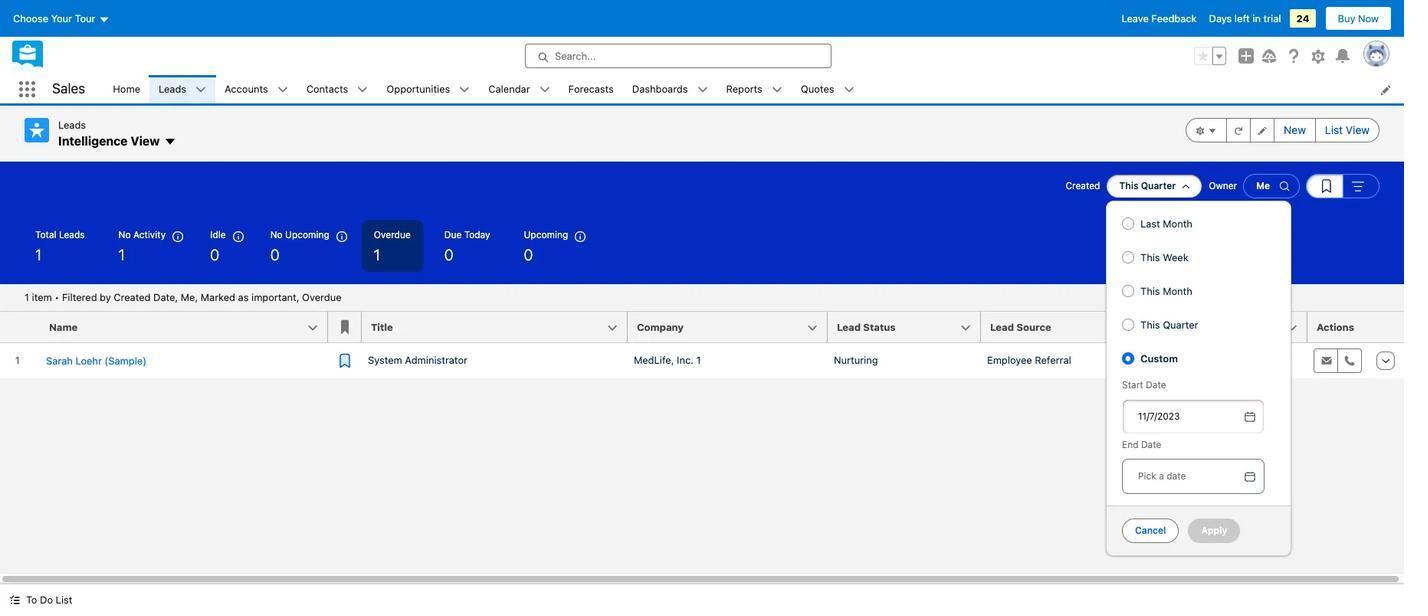 Task type: vqa. For each thing, say whether or not it's contained in the screenshot.
Quotes in the top of the page
yes



Task type: locate. For each thing, give the bounding box(es) containing it.
text default image left the to
[[9, 595, 20, 606]]

text default image inside opportunities list item
[[459, 85, 470, 95]]

quarter
[[1141, 180, 1176, 192], [1163, 319, 1198, 331]]

1 horizontal spatial upcoming
[[524, 229, 568, 241]]

text default image left "calendar" link
[[459, 85, 470, 95]]

row number image
[[0, 312, 40, 343]]

0 horizontal spatial list
[[56, 594, 72, 606]]

leads right total
[[59, 229, 85, 241]]

title cell
[[362, 312, 637, 343]]

2 vertical spatial leads
[[59, 229, 85, 241]]

accounts
[[225, 83, 268, 95]]

date for end date
[[1141, 440, 1162, 451]]

view inside button
[[1346, 123, 1370, 136]]

cell
[[1216, 343, 1308, 379]]

0 vertical spatial this quarter
[[1119, 180, 1176, 192]]

feedback
[[1152, 12, 1197, 25]]

0 horizontal spatial view
[[131, 134, 160, 148]]

0 vertical spatial group
[[1194, 47, 1226, 65]]

0 down due at the left top of the page
[[444, 246, 454, 264]]

reports link
[[717, 75, 772, 103]]

0 down no upcoming
[[270, 246, 279, 264]]

4 0 from the left
[[524, 246, 533, 264]]

0 vertical spatial date
[[1146, 380, 1166, 391]]

total leads 1
[[35, 229, 85, 264]]

1 horizontal spatial view
[[1346, 123, 1370, 136]]

choose your tour button
[[12, 6, 110, 31]]

date inside start date group
[[1146, 380, 1166, 391]]

list view button
[[1315, 118, 1380, 143]]

dashboards link
[[623, 75, 697, 103]]

actions cell
[[1308, 312, 1369, 343]]

text default image right "accounts"
[[277, 85, 288, 95]]

2 no from the left
[[270, 229, 283, 241]]

date,
[[153, 291, 178, 304]]

1
[[35, 246, 42, 264], [118, 246, 125, 264], [374, 246, 380, 264], [25, 291, 29, 304], [696, 354, 701, 366]]

1 down no activity
[[118, 246, 125, 264]]

text default image inside calendar list item
[[539, 85, 550, 95]]

group
[[1194, 47, 1226, 65], [1186, 118, 1380, 143], [1306, 174, 1380, 199]]

now
[[1358, 12, 1379, 25]]

row number cell
[[0, 312, 40, 343]]

view
[[1346, 123, 1370, 136], [131, 134, 160, 148]]

text default image inside quotes list item
[[844, 85, 854, 95]]

date inside end date group
[[1141, 440, 1162, 451]]

0 vertical spatial month
[[1163, 218, 1193, 230]]

created right by
[[114, 291, 151, 304]]

system administrator
[[368, 354, 468, 366]]

created
[[1066, 180, 1100, 192], [114, 291, 151, 304]]

important cell
[[328, 312, 362, 343]]

1 right inc.
[[696, 354, 701, 366]]

grid containing name
[[0, 312, 1404, 380]]

Start Date text field
[[1122, 400, 1265, 435]]

1 horizontal spatial list
[[1325, 123, 1343, 136]]

1 vertical spatial this quarter
[[1141, 319, 1198, 331]]

this quarter up last
[[1119, 180, 1176, 192]]

calendar list item
[[479, 75, 559, 103]]

action cell
[[1369, 312, 1404, 343]]

this week
[[1141, 252, 1189, 264]]

lead left source in the bottom right of the page
[[990, 321, 1014, 333]]

dashboards
[[632, 83, 688, 95]]

1 vertical spatial date
[[1141, 440, 1162, 451]]

quarter down this month
[[1163, 319, 1198, 331]]

0 vertical spatial quarter
[[1141, 180, 1176, 192]]

list containing home
[[104, 75, 1404, 103]]

1 vertical spatial month
[[1163, 285, 1193, 298]]

upcoming right today
[[524, 229, 568, 241]]

last activity cell
[[1216, 312, 1317, 343]]

month
[[1163, 218, 1193, 230], [1163, 285, 1193, 298]]

1 up "title"
[[374, 246, 380, 264]]

lead source button
[[981, 312, 1216, 343]]

quotes link
[[792, 75, 844, 103]]

overdue
[[374, 229, 411, 241], [302, 291, 342, 304]]

3 0 from the left
[[444, 246, 454, 264]]

apply button
[[1188, 519, 1241, 544]]

1 item • filtered by created date, me, marked as important, overdue
[[25, 291, 342, 304]]

0 down idle
[[210, 246, 219, 264]]

forecasts link
[[559, 75, 623, 103]]

sales
[[52, 81, 85, 97]]

24
[[1297, 12, 1310, 25]]

1 vertical spatial created
[[114, 291, 151, 304]]

me,
[[181, 291, 198, 304]]

text default image right quotes
[[844, 85, 854, 95]]

no left activity
[[118, 229, 131, 241]]

owner
[[1209, 180, 1237, 192]]

1 horizontal spatial overdue
[[374, 229, 411, 241]]

1 vertical spatial list
[[56, 594, 72, 606]]

lead status cell
[[828, 312, 990, 343]]

leads right home
[[159, 83, 186, 95]]

month for this month
[[1163, 285, 1193, 298]]

1 vertical spatial overdue
[[302, 291, 342, 304]]

1 horizontal spatial lead
[[990, 321, 1014, 333]]

lead
[[837, 321, 861, 333], [990, 321, 1014, 333]]

0 right due today 0
[[524, 246, 533, 264]]

last
[[1141, 218, 1160, 230]]

0 vertical spatial overdue
[[374, 229, 411, 241]]

me
[[1256, 180, 1270, 192]]

lead source cell
[[981, 312, 1216, 343]]

name
[[49, 321, 78, 333]]

view right intelligence
[[131, 134, 160, 148]]

text default image right calendar
[[539, 85, 550, 95]]

group up me button
[[1186, 118, 1380, 143]]

End Date text field
[[1122, 460, 1265, 495]]

0 inside due today 0
[[444, 246, 454, 264]]

1 left item
[[25, 291, 29, 304]]

0 for upcoming
[[524, 246, 533, 264]]

text default image inside accounts list item
[[277, 85, 288, 95]]

0 vertical spatial created
[[1066, 180, 1100, 192]]

0 horizontal spatial upcoming
[[285, 229, 329, 241]]

quarter up last month on the top right of the page
[[1141, 180, 1176, 192]]

overdue left due at the left top of the page
[[374, 229, 411, 241]]

overdue up important cell
[[302, 291, 342, 304]]

2 0 from the left
[[270, 246, 279, 264]]

text default image down 'search...' button
[[697, 85, 708, 95]]

created left this quarter 'button'
[[1066, 180, 1100, 192]]

week
[[1163, 252, 1189, 264]]

start
[[1122, 380, 1143, 391]]

no for 0
[[270, 229, 283, 241]]

group down list view button
[[1306, 174, 1380, 199]]

0 vertical spatial leads
[[159, 83, 186, 95]]

upcoming up important,
[[285, 229, 329, 241]]

me button
[[1243, 174, 1300, 199]]

group down days
[[1194, 47, 1226, 65]]

lead source
[[990, 321, 1052, 333]]

reports
[[726, 83, 763, 95]]

marked
[[201, 291, 235, 304]]

leads up intelligence
[[58, 119, 86, 131]]

1 lead from the left
[[837, 321, 861, 333]]

filtered
[[62, 291, 97, 304]]

in
[[1253, 12, 1261, 25]]

grid
[[0, 312, 1404, 380]]

1 0 from the left
[[210, 246, 219, 264]]

actions
[[1317, 321, 1354, 333]]

list
[[1325, 123, 1343, 136], [56, 594, 72, 606]]

calendar
[[489, 83, 530, 95]]

2 lead from the left
[[990, 321, 1014, 333]]

accounts list item
[[215, 75, 297, 103]]

text default image inside reports list item
[[772, 85, 782, 95]]

text default image inside leads list item
[[196, 85, 206, 95]]

source
[[1017, 321, 1052, 333]]

text default image left accounts link on the left
[[196, 85, 206, 95]]

text default image right reports
[[772, 85, 782, 95]]

text default image for opportunities
[[459, 85, 470, 95]]

text default image
[[196, 85, 206, 95], [357, 85, 368, 95], [539, 85, 550, 95], [9, 595, 20, 606]]

name button
[[40, 312, 328, 343]]

buy now
[[1338, 12, 1379, 25]]

0 vertical spatial list
[[1325, 123, 1343, 136]]

0 horizontal spatial lead
[[837, 321, 861, 333]]

this
[[1119, 180, 1139, 192], [1141, 252, 1160, 264], [1141, 285, 1160, 298], [1141, 319, 1160, 331]]

custom
[[1141, 353, 1178, 365]]

text default image for quotes
[[844, 85, 854, 95]]

date right end
[[1141, 440, 1162, 451]]

2 month from the top
[[1163, 285, 1193, 298]]

name cell
[[40, 312, 337, 343]]

upcoming
[[285, 229, 329, 241], [524, 229, 568, 241]]

view right new
[[1346, 123, 1370, 136]]

quotes
[[801, 83, 834, 95]]

text default image inside dashboards list item
[[697, 85, 708, 95]]

lead status button
[[828, 312, 981, 343]]

list right new
[[1325, 123, 1343, 136]]

buy
[[1338, 12, 1356, 25]]

1 vertical spatial quarter
[[1163, 319, 1198, 331]]

1 vertical spatial group
[[1186, 118, 1380, 143]]

1 no from the left
[[118, 229, 131, 241]]

list right do
[[56, 594, 72, 606]]

list inside group
[[1325, 123, 1343, 136]]

month right last
[[1163, 218, 1193, 230]]

by
[[100, 291, 111, 304]]

0 horizontal spatial no
[[118, 229, 131, 241]]

start date group
[[1122, 375, 1265, 435]]

date right start
[[1146, 380, 1166, 391]]

this month
[[1141, 285, 1193, 298]]

no right idle
[[270, 229, 283, 241]]

key performance indicators group
[[0, 220, 1404, 284]]

this quarter down this month
[[1141, 319, 1198, 331]]

1 horizontal spatial no
[[270, 229, 283, 241]]

contacts list item
[[297, 75, 377, 103]]

text default image inside to do list button
[[9, 595, 20, 606]]

no for 1
[[118, 229, 131, 241]]

list
[[104, 75, 1404, 103]]

text default image
[[277, 85, 288, 95], [459, 85, 470, 95], [697, 85, 708, 95], [772, 85, 782, 95], [844, 85, 854, 95], [164, 136, 177, 148]]

1 down total
[[35, 246, 42, 264]]

lead left status
[[837, 321, 861, 333]]

view for list view
[[1346, 123, 1370, 136]]

text default image for reports
[[772, 85, 782, 95]]

1 month from the top
[[1163, 218, 1193, 230]]

leads inside list item
[[159, 83, 186, 95]]

dashboards list item
[[623, 75, 717, 103]]

tour
[[75, 12, 95, 25]]

month down week
[[1163, 285, 1193, 298]]

text default image right contacts
[[357, 85, 368, 95]]

text default image inside contacts list item
[[357, 85, 368, 95]]

this quarter inside 'button'
[[1119, 180, 1176, 192]]



Task type: describe. For each thing, give the bounding box(es) containing it.
2 upcoming from the left
[[524, 229, 568, 241]]

group containing new
[[1186, 118, 1380, 143]]

administrator
[[405, 354, 468, 366]]

inc.
[[677, 354, 694, 366]]

quarter inside 'button'
[[1141, 180, 1176, 192]]

new
[[1284, 123, 1306, 136]]

intelligence view
[[58, 134, 160, 148]]

apply
[[1201, 525, 1227, 537]]

referral
[[1035, 354, 1071, 366]]

today
[[464, 229, 490, 241]]

opportunities list item
[[377, 75, 479, 103]]

no activity
[[118, 229, 166, 241]]

1 inside overdue 1
[[374, 246, 380, 264]]

contacts
[[306, 83, 348, 95]]

1 vertical spatial leads
[[58, 119, 86, 131]]

date for start date
[[1146, 380, 1166, 391]]

total
[[35, 229, 56, 241]]

to
[[26, 594, 37, 606]]

idle
[[210, 229, 226, 241]]

as
[[238, 291, 249, 304]]

buy now button
[[1325, 6, 1392, 31]]

home
[[113, 83, 140, 95]]

text default image for contacts
[[357, 85, 368, 95]]

•
[[55, 291, 59, 304]]

1 upcoming from the left
[[285, 229, 329, 241]]

title
[[371, 321, 393, 333]]

due today 0
[[444, 229, 490, 264]]

item
[[32, 291, 52, 304]]

to do list
[[26, 594, 72, 606]]

opportunities link
[[377, 75, 459, 103]]

your
[[51, 12, 72, 25]]

employee referral
[[987, 354, 1071, 366]]

view for intelligence view
[[131, 134, 160, 148]]

list view
[[1325, 123, 1370, 136]]

1 inside grid
[[696, 354, 701, 366]]

0 horizontal spatial created
[[114, 291, 151, 304]]

employee
[[987, 354, 1032, 366]]

choose your tour
[[13, 12, 95, 25]]

text default image for dashboards
[[697, 85, 708, 95]]

leads link
[[149, 75, 196, 103]]

text default image for accounts
[[277, 85, 288, 95]]

overdue 1
[[374, 229, 411, 264]]

company button
[[628, 312, 828, 343]]

choose
[[13, 12, 48, 25]]

text default image down leads link
[[164, 136, 177, 148]]

leave feedback
[[1122, 12, 1197, 25]]

status
[[863, 321, 896, 333]]

trial
[[1264, 12, 1281, 25]]

company
[[637, 321, 684, 333]]

lead status
[[837, 321, 896, 333]]

1 inside total leads 1
[[35, 246, 42, 264]]

lead for lead status
[[837, 321, 861, 333]]

month for last month
[[1163, 218, 1193, 230]]

this quarter button
[[1106, 174, 1203, 199]]

new button
[[1274, 118, 1316, 143]]

opportunities
[[387, 83, 450, 95]]

do
[[40, 594, 53, 606]]

end
[[1122, 440, 1139, 451]]

medlife,
[[634, 354, 674, 366]]

this inside this quarter 'button'
[[1119, 180, 1139, 192]]

lead for lead source
[[990, 321, 1014, 333]]

leads list item
[[149, 75, 215, 103]]

calendar link
[[479, 75, 539, 103]]

start date
[[1122, 380, 1166, 391]]

cancel button
[[1122, 519, 1179, 544]]

due
[[444, 229, 462, 241]]

action image
[[1369, 312, 1404, 343]]

medlife, inc. 1
[[634, 354, 701, 366]]

contacts link
[[297, 75, 357, 103]]

days
[[1209, 12, 1232, 25]]

forecasts
[[568, 83, 614, 95]]

activity
[[133, 229, 166, 241]]

end date
[[1122, 440, 1162, 451]]

0 for no upcoming
[[270, 246, 279, 264]]

no upcoming
[[270, 229, 329, 241]]

nurturing
[[834, 354, 878, 366]]

0 horizontal spatial overdue
[[302, 291, 342, 304]]

end date group
[[1122, 435, 1265, 495]]

important,
[[251, 291, 299, 304]]

text default image for calendar
[[539, 85, 550, 95]]

title button
[[362, 312, 628, 343]]

1 item • filtered by created date, me, marked as important, overdue status
[[25, 291, 342, 304]]

search...
[[555, 50, 596, 62]]

quotes list item
[[792, 75, 863, 103]]

last month
[[1141, 218, 1193, 230]]

0 for idle
[[210, 246, 219, 264]]

2 vertical spatial group
[[1306, 174, 1380, 199]]

leave feedback link
[[1122, 12, 1197, 25]]

home link
[[104, 75, 149, 103]]

overdue inside key performance indicators group
[[374, 229, 411, 241]]

days left in trial
[[1209, 12, 1281, 25]]

system
[[368, 354, 402, 366]]

reports list item
[[717, 75, 792, 103]]

leads inside total leads 1
[[59, 229, 85, 241]]

text default image for leads
[[196, 85, 206, 95]]

intelligence
[[58, 134, 128, 148]]

leave
[[1122, 12, 1149, 25]]

left
[[1235, 12, 1250, 25]]

accounts link
[[215, 75, 277, 103]]

1 horizontal spatial created
[[1066, 180, 1100, 192]]

company cell
[[628, 312, 837, 343]]



